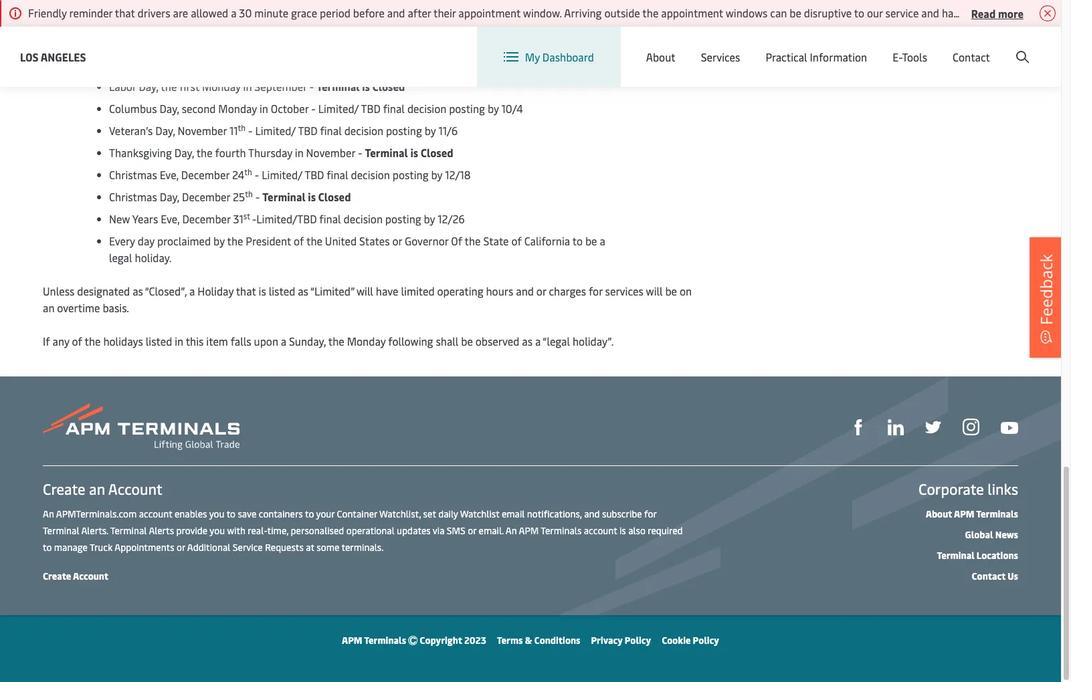 Task type: describe. For each thing, give the bounding box(es) containing it.
a inside every day proclaimed by the president of the united states or governor of the state of california to be a legal holiday.
[[600, 233, 605, 248]]

shall
[[436, 334, 459, 349]]

global for global menu
[[803, 39, 834, 54]]

listed inside 'unless designated as "closed", a holiday that is listed as "limited" will have limited operating hours and or charges for services will be on an overtime basis.'
[[269, 284, 295, 298]]

and inside the an apmterminals.com account enables you to save containers to your container watchlist, set daily watchlist email notifications, and subscribe for terminal alerts. terminal alerts provide you with real-time, personalised operational updates via sms or email. an apm terminals account is also required to manage truck appointments or additional service requests at some terminals.
[[584, 508, 600, 520]]

10/4
[[501, 101, 523, 116]]

"limited"
[[310, 284, 354, 298]]

in up christmas eve, december 24 th - limited/ tbd final decision posting by 12/18
[[295, 145, 304, 160]]

governor
[[405, 233, 448, 248]]

or down provide
[[177, 541, 185, 554]]

login / create account
[[928, 39, 1036, 54]]

create for create an account
[[43, 479, 85, 499]]

a right upon
[[281, 334, 286, 349]]

2 vertical spatial terminals
[[364, 634, 406, 647]]

in left this
[[175, 334, 183, 349]]

second
[[182, 101, 216, 116]]

also
[[628, 524, 646, 537]]

- down columbus day, second monday in october - limited/ tbd final decision posting by 10/4
[[358, 145, 362, 160]]

if any of the holidays listed in this item falls upon a sunday, the monday following shall be observed as a "legal holiday".
[[43, 334, 614, 349]]

before
[[353, 5, 385, 20]]

0 vertical spatial that
[[115, 5, 135, 20]]

time,
[[267, 524, 288, 537]]

contact us
[[972, 570, 1018, 583]]

2023
[[464, 634, 486, 647]]

updates
[[397, 524, 431, 537]]

more
[[998, 6, 1024, 20]]

friendly
[[28, 5, 67, 20]]

drivers
[[138, 5, 170, 20]]

posting for 11/6
[[386, 123, 422, 138]]

los angeles link
[[20, 49, 86, 65]]

a right 4
[[231, 5, 236, 20]]

angeles
[[41, 49, 86, 64]]

columbus day, second monday in october - limited/ tbd final decision posting by 10/4
[[109, 101, 523, 116]]

"closed",
[[145, 284, 187, 298]]

subscribe
[[602, 508, 642, 520]]

policy for privacy policy
[[625, 634, 651, 647]]

required
[[648, 524, 683, 537]]

the right the sunday,
[[328, 334, 344, 349]]

labor
[[109, 79, 136, 94]]

apmterminals.com
[[56, 508, 137, 520]]

closed inside christmas day, december 25 th - terminal is closed
[[318, 189, 351, 204]]

appointments
[[115, 541, 174, 554]]

fill 44 link
[[925, 418, 941, 436]]

to left "our" on the right of the page
[[854, 5, 864, 20]]

0 vertical spatial monday
[[202, 79, 241, 94]]

and left after
[[387, 5, 405, 20]]

linkedin image
[[888, 420, 904, 436]]

cookie policy link
[[662, 634, 719, 647]]

privacy policy
[[591, 634, 651, 647]]

day
[[138, 233, 155, 248]]

services
[[605, 284, 643, 298]]

proclaimed
[[157, 233, 211, 248]]

0 horizontal spatial as
[[133, 284, 143, 298]]

holiday".
[[573, 334, 614, 349]]

closed inside the independence day, july 4 th - terminal is closed
[[302, 13, 335, 27]]

cookie policy
[[662, 634, 719, 647]]

- right october
[[311, 101, 316, 116]]

day, for veteran's
[[155, 123, 175, 138]]

day, for columbus
[[160, 101, 179, 116]]

terminal inside christmas day, december 25 th - terminal is closed
[[262, 189, 306, 204]]

their
[[433, 5, 456, 20]]

2 vertical spatial account
[[73, 570, 108, 583]]

global menu
[[803, 39, 864, 54]]

the left fourth
[[196, 145, 213, 160]]

apm terminals ⓒ copyright 2023
[[342, 634, 486, 647]]

holiday.
[[135, 250, 172, 265]]

limited/ for - limited/ tbd final decision posting by 12/18
[[262, 167, 302, 182]]

requests
[[265, 541, 304, 554]]

disruptive
[[804, 5, 852, 20]]

thanksgiving
[[109, 145, 172, 160]]

an inside 'unless designated as "closed", a holiday that is listed as "limited" will have limited operating hours and or charges for services will be on an overtime basis.'
[[43, 300, 54, 315]]

provide
[[176, 524, 208, 537]]

12/26
[[438, 211, 465, 226]]

is inside the an apmterminals.com account enables you to save containers to your container watchlist, set daily watchlist email notifications, and subscribe for terminal alerts. terminal alerts provide you with real-time, personalised operational updates via sms or email. an apm terminals account is also required to manage truck appointments or additional service requests at some terminals.
[[619, 524, 626, 537]]

facebook image
[[850, 420, 866, 436]]

my dashboard button
[[504, 27, 594, 87]]

october
[[271, 101, 309, 116]]

or inside 'unless designated as "closed", a holiday that is listed as "limited" will have limited operating hours and or charges for services will be on an overtime basis.'
[[536, 284, 546, 298]]

th for 11
[[238, 122, 246, 133]]

- up columbus day, second monday in october - limited/ tbd final decision posting by 10/4
[[310, 79, 314, 94]]

read
[[971, 6, 996, 20]]

decision for 11/6
[[344, 123, 383, 138]]

the right of
[[465, 233, 481, 248]]

be right the can
[[790, 5, 801, 20]]

this
[[186, 334, 204, 349]]

in down labor day, the first monday in september - terminal is closed
[[260, 101, 268, 116]]

1 vertical spatial listed
[[146, 334, 172, 349]]

2 will from the left
[[646, 284, 663, 298]]

2 horizontal spatial as
[[522, 334, 533, 349]]

tools
[[902, 50, 927, 64]]

that inside 'unless designated as "closed", a holiday that is listed as "limited" will have limited operating hours and or charges for services will be on an overtime basis.'
[[236, 284, 256, 298]]

falls
[[231, 334, 251, 349]]

watchlist
[[460, 508, 499, 520]]

windows
[[726, 5, 768, 20]]

1 will from the left
[[357, 284, 373, 298]]

negative
[[967, 5, 1008, 20]]

veteran's
[[109, 123, 153, 138]]

tbd for - limited/ tbd final decision posting by 12/18
[[305, 167, 324, 182]]

you tube link
[[1001, 418, 1018, 435]]

reminder
[[69, 5, 113, 20]]

allowed
[[191, 5, 228, 20]]

los
[[20, 49, 39, 64]]

th for 25
[[245, 189, 253, 199]]

my dashboard
[[525, 50, 594, 64]]

0 horizontal spatial account
[[139, 508, 172, 520]]

0 vertical spatial account
[[996, 39, 1036, 54]]

labor day, the first monday in september - terminal is closed
[[109, 79, 405, 94]]

thursday
[[248, 145, 292, 160]]

arriving
[[564, 5, 602, 20]]

every day proclaimed by the president of the united states or governor of the state of california to be a legal holiday.
[[109, 233, 605, 265]]

location
[[719, 39, 760, 54]]

th for 24
[[244, 167, 252, 177]]

th for 4
[[229, 12, 237, 23]]

0 horizontal spatial of
[[72, 334, 82, 349]]

create for create account
[[43, 570, 71, 583]]

posting for 12/26
[[385, 211, 421, 226]]

posting for 12/18
[[393, 167, 429, 182]]

can
[[770, 5, 787, 20]]

for for subscribe
[[644, 508, 656, 520]]

0 vertical spatial an
[[43, 508, 54, 520]]

is inside christmas day, december 25 th - terminal is closed
[[308, 189, 316, 204]]

final for - limited/ tbd final decision posting by 12/18
[[327, 167, 348, 182]]

feedback button
[[1030, 237, 1063, 358]]

real-
[[248, 524, 267, 537]]

to left save
[[227, 508, 236, 520]]

the left first
[[161, 79, 177, 94]]

4
[[223, 13, 229, 27]]

a left "legal
[[535, 334, 541, 349]]

item
[[206, 334, 228, 349]]

independence day, july 4 th - terminal is closed
[[109, 12, 335, 27]]

or right sms
[[468, 524, 476, 537]]

veteran's day, november 11 th - limited/ tbd final decision posting by 11/6
[[109, 122, 458, 138]]

login
[[928, 39, 954, 54]]

0 vertical spatial on
[[1051, 5, 1063, 20]]

christmas eve, december 24 th - limited/ tbd final decision posting by 12/18
[[109, 167, 471, 182]]

corporate
[[919, 479, 984, 499]]

legal
[[109, 250, 132, 265]]

"legal
[[543, 334, 570, 349]]

apmt footer logo image
[[43, 403, 240, 450]]

personalised
[[291, 524, 344, 537]]

- inside new years eve, december 31 st -limited/tbd final decision posting by 12/26
[[252, 211, 256, 226]]

11
[[229, 123, 238, 138]]

years
[[132, 211, 158, 226]]

locations
[[977, 549, 1018, 562]]

terminals inside the an apmterminals.com account enables you to save containers to your container watchlist, set daily watchlist email notifications, and subscribe for terminal alerts. terminal alerts provide you with real-time, personalised operational updates via sms or email. an apm terminals account is also required to manage truck appointments or additional service requests at some terminals.
[[541, 524, 582, 537]]

watchlist,
[[379, 508, 421, 520]]

menu
[[836, 39, 864, 54]]

via
[[433, 524, 444, 537]]

global for global news
[[965, 529, 993, 541]]



Task type: vqa. For each thing, say whether or not it's contained in the screenshot.
PRIVACY POLICY at the bottom right of the page
yes



Task type: locate. For each thing, give the bounding box(es) containing it.
services button
[[701, 27, 740, 87]]

0 vertical spatial create
[[963, 39, 994, 54]]

and inside 'unless designated as "closed", a holiday that is listed as "limited" will have limited operating hours and or charges for services will be on an overtime basis.'
[[516, 284, 534, 298]]

posting
[[449, 101, 485, 116], [386, 123, 422, 138], [393, 167, 429, 182], [385, 211, 421, 226]]

e-tools
[[893, 50, 927, 64]]

0 horizontal spatial an
[[43, 300, 54, 315]]

be inside 'unless designated as "closed", a holiday that is listed as "limited" will have limited operating hours and or charges for services will be on an overtime basis.'
[[665, 284, 677, 298]]

1 horizontal spatial have
[[942, 5, 964, 20]]

apm inside the an apmterminals.com account enables you to save containers to your container watchlist, set daily watchlist email notifications, and subscribe for terminal alerts. terminal alerts provide you with real-time, personalised operational updates via sms or email. an apm terminals account is also required to manage truck appointments or additional service requests at some terminals.
[[519, 524, 539, 537]]

outside
[[604, 5, 640, 20]]

is
[[292, 13, 300, 27], [362, 79, 370, 94], [410, 145, 418, 160], [308, 189, 316, 204], [259, 284, 266, 298], [619, 524, 626, 537]]

final inside "veteran's day, november 11 th - limited/ tbd final decision posting by 11/6"
[[320, 123, 342, 138]]

limited/ right october
[[318, 101, 359, 116]]

30
[[239, 5, 252, 20]]

limited/ up the thursday
[[255, 123, 296, 138]]

will right "limited" in the top left of the page
[[357, 284, 373, 298]]

state
[[483, 233, 509, 248]]

december
[[181, 167, 229, 182], [182, 189, 230, 204], [182, 211, 231, 226]]

-
[[239, 13, 244, 27], [310, 79, 314, 94], [311, 101, 316, 116], [248, 123, 253, 138], [358, 145, 362, 160], [255, 167, 259, 182], [255, 189, 260, 204], [252, 211, 256, 226]]

day, left second
[[160, 101, 179, 116]]

of down limited/tbd
[[294, 233, 304, 248]]

you right enables
[[209, 508, 224, 520]]

1 vertical spatial global
[[965, 529, 993, 541]]

you up additional
[[210, 524, 225, 537]]

0 horizontal spatial policy
[[625, 634, 651, 647]]

0 vertical spatial account
[[139, 508, 172, 520]]

of right state
[[511, 233, 522, 248]]

th up st
[[245, 189, 253, 199]]

november up christmas eve, december 24 th - limited/ tbd final decision posting by 12/18
[[306, 145, 355, 160]]

0 horizontal spatial that
[[115, 5, 135, 20]]

by left 12/26
[[424, 211, 435, 226]]

for right charges at top right
[[589, 284, 603, 298]]

1 horizontal spatial policy
[[693, 634, 719, 647]]

december for eve,
[[181, 167, 229, 182]]

terminal inside the independence day, july 4 th - terminal is closed
[[247, 13, 290, 27]]

monday up 11
[[218, 101, 257, 116]]

account down truck
[[73, 570, 108, 583]]

listed right holidays
[[146, 334, 172, 349]]

1 vertical spatial have
[[376, 284, 398, 298]]

2 vertical spatial limited/
[[262, 167, 302, 182]]

that
[[115, 5, 135, 20], [236, 284, 256, 298]]

e-
[[893, 50, 902, 64]]

- inside christmas eve, december 24 th - limited/ tbd final decision posting by 12/18
[[255, 167, 259, 182]]

1 horizontal spatial listed
[[269, 284, 295, 298]]

on left d
[[1051, 5, 1063, 20]]

1 vertical spatial you
[[210, 524, 225, 537]]

november
[[178, 123, 227, 138], [306, 145, 355, 160]]

at
[[306, 541, 314, 554]]

tbd
[[361, 101, 380, 116], [298, 123, 317, 138], [305, 167, 324, 182]]

- right 24
[[255, 167, 259, 182]]

los angeles
[[20, 49, 86, 64]]

for up also
[[644, 508, 656, 520]]

in
[[243, 79, 252, 94], [260, 101, 268, 116], [295, 145, 304, 160], [175, 334, 183, 349]]

appointment right their
[[458, 5, 520, 20]]

overtime
[[57, 300, 100, 315]]

eve, right years
[[161, 211, 180, 226]]

create up the apmterminals.com on the bottom
[[43, 479, 85, 499]]

0 horizontal spatial will
[[357, 284, 373, 298]]

day, for labor
[[139, 79, 158, 94]]

and right service
[[921, 5, 939, 20]]

posting left the 11/6
[[386, 123, 422, 138]]

manage
[[54, 541, 88, 554]]

1 vertical spatial tbd
[[298, 123, 317, 138]]

container
[[337, 508, 377, 520]]

1 vertical spatial for
[[644, 508, 656, 520]]

1 horizontal spatial of
[[294, 233, 304, 248]]

enables
[[175, 508, 207, 520]]

terminal
[[247, 13, 290, 27], [317, 79, 360, 94], [365, 145, 408, 160], [262, 189, 306, 204], [43, 524, 79, 537], [110, 524, 147, 537], [937, 549, 975, 562]]

a up the services
[[600, 233, 605, 248]]

global inside button
[[803, 39, 834, 54]]

posting up the 11/6
[[449, 101, 485, 116]]

final inside new years eve, december 31 st -limited/tbd final decision posting by 12/26
[[319, 211, 341, 226]]

read more button
[[971, 5, 1024, 21]]

day, inside christmas day, december 25 th - terminal is closed
[[160, 189, 179, 204]]

contact for contact us
[[972, 570, 1006, 583]]

about left switch
[[646, 50, 675, 64]]

an up the apmterminals.com on the bottom
[[89, 479, 105, 499]]

youtube image
[[1001, 422, 1018, 434]]

about apm terminals link
[[926, 508, 1018, 520]]

0 horizontal spatial on
[[680, 284, 692, 298]]

final for -limited/tbd final decision posting by 12/26
[[319, 211, 341, 226]]

that right holiday
[[236, 284, 256, 298]]

1 vertical spatial christmas
[[109, 189, 157, 204]]

columbus
[[109, 101, 157, 116]]

monday up second
[[202, 79, 241, 94]]

policy for cookie policy
[[693, 634, 719, 647]]

contact
[[953, 50, 990, 64], [972, 570, 1006, 583]]

posting left the 12/18
[[393, 167, 429, 182]]

th inside christmas eve, december 24 th - limited/ tbd final decision posting by 12/18
[[244, 167, 252, 177]]

policy right privacy in the bottom right of the page
[[625, 634, 651, 647]]

as left "legal
[[522, 334, 533, 349]]

holiday
[[198, 284, 234, 298]]

of right any
[[72, 334, 82, 349]]

terminals left ⓒ
[[364, 634, 406, 647]]

1 horizontal spatial terminals
[[541, 524, 582, 537]]

terms & conditions link
[[497, 634, 580, 647]]

by for 12/26
[[424, 211, 435, 226]]

1 vertical spatial that
[[236, 284, 256, 298]]

a inside 'unless designated as "closed", a holiday that is listed as "limited" will have limited operating hours and or charges for services will be on an overtime basis.'
[[189, 284, 195, 298]]

1 christmas from the top
[[109, 167, 157, 182]]

for inside the an apmterminals.com account enables you to save containers to your container watchlist, set daily watchlist email notifications, and subscribe for terminal alerts. terminal alerts provide you with real-time, personalised operational updates via sms or email. an apm terminals account is also required to manage truck appointments or additional service requests at some terminals.
[[644, 508, 656, 520]]

to left your
[[305, 508, 314, 520]]

posting inside christmas eve, december 24 th - limited/ tbd final decision posting by 12/18
[[393, 167, 429, 182]]

0 vertical spatial limited/
[[318, 101, 359, 116]]

1 horizontal spatial for
[[644, 508, 656, 520]]

account up the apmterminals.com on the bottom
[[108, 479, 162, 499]]

1 vertical spatial apm
[[519, 524, 539, 537]]

0 horizontal spatial an
[[43, 508, 54, 520]]

1 vertical spatial account
[[584, 524, 617, 537]]

account
[[139, 508, 172, 520], [584, 524, 617, 537]]

the left united
[[306, 233, 322, 248]]

ⓒ
[[408, 634, 418, 647]]

close alert image
[[1040, 5, 1056, 21]]

tbd inside "veteran's day, november 11 th - limited/ tbd final decision posting by 11/6"
[[298, 123, 317, 138]]

2 vertical spatial tbd
[[305, 167, 324, 182]]

0 vertical spatial contact
[[953, 50, 990, 64]]

united
[[325, 233, 357, 248]]

1 vertical spatial on
[[680, 284, 692, 298]]

november inside "veteran's day, november 11 th - limited/ tbd final decision posting by 11/6"
[[178, 123, 227, 138]]

links
[[988, 479, 1018, 499]]

unless
[[43, 284, 75, 298]]

save
[[238, 508, 256, 520]]

in left the 'september'
[[243, 79, 252, 94]]

december for day,
[[182, 189, 230, 204]]

read more
[[971, 6, 1024, 20]]

on inside 'unless designated as "closed", a holiday that is listed as "limited" will have limited operating hours and or charges for services will be on an overtime basis.'
[[680, 284, 692, 298]]

an down email
[[506, 524, 517, 537]]

0 vertical spatial for
[[589, 284, 603, 298]]

practical information button
[[766, 27, 867, 87]]

1 vertical spatial december
[[182, 189, 230, 204]]

1 vertical spatial contact
[[972, 570, 1006, 583]]

1 vertical spatial eve,
[[161, 211, 180, 226]]

1 horizontal spatial november
[[306, 145, 355, 160]]

st
[[243, 211, 250, 221]]

1 policy from the left
[[625, 634, 651, 647]]

e-tools button
[[893, 27, 927, 87]]

shape link
[[850, 418, 866, 436]]

upon
[[254, 334, 278, 349]]

and
[[387, 5, 405, 20], [921, 5, 939, 20], [516, 284, 534, 298], [584, 508, 600, 520]]

2 christmas from the top
[[109, 189, 157, 204]]

listed left "limited" in the top left of the page
[[269, 284, 295, 298]]

email.
[[479, 524, 504, 537]]

policy
[[625, 634, 651, 647], [693, 634, 719, 647]]

0 vertical spatial eve,
[[160, 167, 179, 182]]

and left subscribe
[[584, 508, 600, 520]]

decision for 12/18
[[351, 167, 390, 182]]

by inside every day proclaimed by the president of the united states or governor of the state of california to be a legal holiday.
[[213, 233, 225, 248]]

december inside christmas eve, december 24 th - limited/ tbd final decision posting by 12/18
[[181, 167, 229, 182]]

day, right thanksgiving
[[174, 145, 194, 160]]

1 horizontal spatial apm
[[519, 524, 539, 537]]

closed
[[302, 13, 335, 27], [372, 79, 405, 94], [421, 145, 453, 160], [318, 189, 351, 204]]

2 policy from the left
[[693, 634, 719, 647]]

terminals up global news
[[976, 508, 1018, 520]]

by for 11/6
[[425, 123, 436, 138]]

11/6
[[438, 123, 458, 138]]

0 vertical spatial an
[[43, 300, 54, 315]]

dashboard
[[542, 50, 594, 64]]

or inside every day proclaimed by the president of the united states or governor of the state of california to be a legal holiday.
[[392, 233, 402, 248]]

apm down corporate links
[[954, 508, 974, 520]]

limited
[[401, 284, 435, 298]]

independence
[[109, 13, 176, 27]]

listed
[[269, 284, 295, 298], [146, 334, 172, 349]]

limited/ for - limited/ tbd final decision posting by 11/6
[[255, 123, 296, 138]]

by inside "veteran's day, november 11 th - limited/ tbd final decision posting by 11/6"
[[425, 123, 436, 138]]

tbd for - limited/ tbd final decision posting by 11/6
[[298, 123, 317, 138]]

sunday,
[[289, 334, 326, 349]]

appointment up switch
[[661, 5, 723, 20]]

feedback
[[1035, 254, 1057, 325]]

1 horizontal spatial appointment
[[661, 5, 723, 20]]

create an account
[[43, 479, 162, 499]]

with
[[227, 524, 245, 537]]

is inside the independence day, july 4 th - terminal is closed
[[292, 13, 300, 27]]

1 vertical spatial terminals
[[541, 524, 582, 537]]

- right 4
[[239, 13, 244, 27]]

an down "unless"
[[43, 300, 54, 315]]

final
[[383, 101, 405, 116], [320, 123, 342, 138], [327, 167, 348, 182], [319, 211, 341, 226]]

by left 10/4
[[488, 101, 499, 116]]

practical
[[766, 50, 807, 64]]

- right st
[[252, 211, 256, 226]]

1 horizontal spatial about
[[926, 508, 952, 520]]

by inside new years eve, december 31 st -limited/tbd final decision posting by 12/26
[[424, 211, 435, 226]]

christmas for eve,
[[109, 167, 157, 182]]

christmas inside christmas eve, december 24 th - limited/ tbd final decision posting by 12/18
[[109, 167, 157, 182]]

for inside 'unless designated as "closed", a holiday that is listed as "limited" will have limited operating hours and or charges for services will be on an overtime basis.'
[[589, 284, 603, 298]]

- inside the independence day, july 4 th - terminal is closed
[[239, 13, 244, 27]]

eve, down thanksgiving
[[160, 167, 179, 182]]

november down second
[[178, 123, 227, 138]]

instagram image
[[963, 419, 979, 436]]

0 vertical spatial november
[[178, 123, 227, 138]]

terminals.
[[342, 541, 384, 554]]

day, up thanksgiving
[[155, 123, 175, 138]]

about for about apm terminals
[[926, 508, 952, 520]]

decision inside christmas eve, december 24 th - limited/ tbd final decision posting by 12/18
[[351, 167, 390, 182]]

by inside christmas eve, december 24 th - limited/ tbd final decision posting by 12/18
[[431, 167, 442, 182]]

conditions
[[534, 634, 580, 647]]

for for charges
[[589, 284, 603, 298]]

- inside "veteran's day, november 11 th - limited/ tbd final decision posting by 11/6"
[[248, 123, 253, 138]]

2 horizontal spatial apm
[[954, 508, 974, 520]]

that left drivers
[[115, 5, 135, 20]]

have inside 'unless designated as "closed", a holiday that is listed as "limited" will have limited operating hours and or charges for services will be on an overtime basis.'
[[376, 284, 398, 298]]

1 vertical spatial november
[[306, 145, 355, 160]]

apm left ⓒ
[[342, 634, 362, 647]]

july
[[201, 13, 220, 27]]

2 horizontal spatial terminals
[[976, 508, 1018, 520]]

0 vertical spatial you
[[209, 508, 224, 520]]

twitter image
[[925, 420, 941, 436]]

the left holidays
[[85, 334, 101, 349]]

period
[[320, 5, 351, 20]]

th inside "veteran's day, november 11 th - limited/ tbd final decision posting by 11/6"
[[238, 122, 246, 133]]

0 vertical spatial december
[[181, 167, 229, 182]]

contact for contact
[[953, 50, 990, 64]]

december inside new years eve, december 31 st -limited/tbd final decision posting by 12/26
[[182, 211, 231, 226]]

the
[[642, 5, 659, 20], [161, 79, 177, 94], [196, 145, 213, 160], [227, 233, 243, 248], [306, 233, 322, 248], [465, 233, 481, 248], [85, 334, 101, 349], [328, 334, 344, 349]]

day, for christmas
[[160, 189, 179, 204]]

1 vertical spatial about
[[926, 508, 952, 520]]

a left holiday
[[189, 284, 195, 298]]

0 vertical spatial tbd
[[361, 101, 380, 116]]

christmas inside christmas day, december 25 th - terminal is closed
[[109, 189, 157, 204]]

0 horizontal spatial listed
[[146, 334, 172, 349]]

- inside christmas day, december 25 th - terminal is closed
[[255, 189, 260, 204]]

day, for independence
[[179, 13, 199, 27]]

- right 25
[[255, 189, 260, 204]]

1 horizontal spatial that
[[236, 284, 256, 298]]

0 horizontal spatial for
[[589, 284, 603, 298]]

eve,
[[160, 167, 179, 182], [161, 211, 180, 226]]

0 vertical spatial have
[[942, 5, 964, 20]]

the down 31
[[227, 233, 243, 248]]

2 vertical spatial december
[[182, 211, 231, 226]]

0 horizontal spatial appointment
[[458, 5, 520, 20]]

posting inside "veteran's day, november 11 th - limited/ tbd final decision posting by 11/6"
[[386, 123, 422, 138]]

about down the corporate
[[926, 508, 952, 520]]

tbd inside christmas eve, december 24 th - limited/ tbd final decision posting by 12/18
[[305, 167, 324, 182]]

designated
[[77, 284, 130, 298]]

global menu button
[[774, 26, 877, 67]]

th inside christmas day, december 25 th - terminal is closed
[[245, 189, 253, 199]]

1 vertical spatial monday
[[218, 101, 257, 116]]

1 appointment from the left
[[458, 5, 520, 20]]

unless designated as "closed", a holiday that is listed as "limited" will have limited operating hours and or charges for services will be on an overtime basis.
[[43, 284, 692, 315]]

the right 'outside'
[[642, 5, 659, 20]]

limited/ down thanksgiving day, the fourth thursday in november - terminal is closed
[[262, 167, 302, 182]]

december up proclaimed
[[182, 211, 231, 226]]

monday down 'unless designated as "closed", a holiday that is listed as "limited" will have limited operating hours and or charges for services will be on an overtime basis.'
[[347, 334, 386, 349]]

0 horizontal spatial global
[[803, 39, 834, 54]]

decision inside "veteran's day, november 11 th - limited/ tbd final decision posting by 11/6"
[[344, 123, 383, 138]]

policy right cookie
[[693, 634, 719, 647]]

final inside christmas eve, december 24 th - limited/ tbd final decision posting by 12/18
[[327, 167, 348, 182]]

0 horizontal spatial about
[[646, 50, 675, 64]]

as left "closed",
[[133, 284, 143, 298]]

th inside the independence day, july 4 th - terminal is closed
[[229, 12, 237, 23]]

1 horizontal spatial global
[[965, 529, 993, 541]]

day, inside the independence day, july 4 th - terminal is closed
[[179, 13, 199, 27]]

is inside 'unless designated as "closed", a holiday that is listed as "limited" will have limited operating hours and or charges for services will be on an overtime basis.'
[[259, 284, 266, 298]]

1 vertical spatial limited/
[[255, 123, 296, 138]]

privacy policy link
[[591, 634, 651, 647]]

december left 25
[[182, 189, 230, 204]]

as left "limited" in the top left of the page
[[298, 284, 308, 298]]

account down more at the right top of page
[[996, 39, 1036, 54]]

2 appointment from the left
[[661, 5, 723, 20]]

2 vertical spatial apm
[[342, 634, 362, 647]]

posting up the governor
[[385, 211, 421, 226]]

a
[[231, 5, 236, 20], [600, 233, 605, 248], [189, 284, 195, 298], [281, 334, 286, 349], [535, 334, 541, 349]]

your
[[316, 508, 335, 520]]

1 horizontal spatial an
[[89, 479, 105, 499]]

0 vertical spatial christmas
[[109, 167, 157, 182]]

day, left july
[[179, 13, 199, 27]]

31
[[233, 211, 243, 226]]

0 vertical spatial global
[[803, 39, 834, 54]]

&
[[525, 634, 532, 647]]

limited/ inside christmas eve, december 24 th - limited/ tbd final decision posting by 12/18
[[262, 167, 302, 182]]

about for about
[[646, 50, 675, 64]]

1 horizontal spatial on
[[1051, 5, 1063, 20]]

0 vertical spatial listed
[[269, 284, 295, 298]]

containers
[[259, 508, 303, 520]]

0 vertical spatial terminals
[[976, 508, 1018, 520]]

0 vertical spatial apm
[[954, 508, 974, 520]]

to left manage
[[43, 541, 52, 554]]

0 vertical spatial about
[[646, 50, 675, 64]]

or right 'states'
[[392, 233, 402, 248]]

or left charges at top right
[[536, 284, 546, 298]]

by right proclaimed
[[213, 233, 225, 248]]

eve, inside christmas eve, december 24 th - limited/ tbd final decision posting by 12/18
[[160, 167, 179, 182]]

information
[[810, 50, 867, 64]]

christmas for day,
[[109, 189, 157, 204]]

1 horizontal spatial account
[[584, 524, 617, 537]]

apm
[[954, 508, 974, 520], [519, 524, 539, 537], [342, 634, 362, 647]]

be right shall
[[461, 334, 473, 349]]

terminals down the notifications,
[[541, 524, 582, 537]]

final for - limited/ tbd final decision posting by 11/6
[[320, 123, 342, 138]]

decision for 12/26
[[344, 211, 383, 226]]

1 horizontal spatial as
[[298, 284, 308, 298]]

to right california
[[572, 233, 583, 248]]

account
[[996, 39, 1036, 54], [108, 479, 162, 499], [73, 570, 108, 583]]

for
[[589, 284, 603, 298], [644, 508, 656, 520]]

24
[[232, 167, 244, 182]]

first
[[179, 79, 199, 94]]

1 vertical spatial an
[[506, 524, 517, 537]]

1 horizontal spatial an
[[506, 524, 517, 537]]

friendly reminder that drivers are allowed a 30 minute grace period before and after their appointment window. arriving outside the appointment windows can be disruptive to our service and have negative impacts on d
[[28, 5, 1071, 20]]

limited/ inside "veteran's day, november 11 th - limited/ tbd final decision posting by 11/6"
[[255, 123, 296, 138]]

2 horizontal spatial of
[[511, 233, 522, 248]]

day, inside "veteran's day, november 11 th - limited/ tbd final decision posting by 11/6"
[[155, 123, 175, 138]]

create right /
[[963, 39, 994, 54]]

terms
[[497, 634, 523, 647]]

to inside every day proclaimed by the president of the united states or governor of the state of california to be a legal holiday.
[[572, 233, 583, 248]]

2 vertical spatial monday
[[347, 334, 386, 349]]

0 horizontal spatial november
[[178, 123, 227, 138]]

by left the 11/6
[[425, 123, 436, 138]]

september
[[254, 79, 307, 94]]

2 vertical spatial create
[[43, 570, 71, 583]]

switch location
[[685, 39, 760, 54]]

1 vertical spatial create
[[43, 479, 85, 499]]

decision inside new years eve, december 31 st -limited/tbd final decision posting by 12/26
[[344, 211, 383, 226]]

1 vertical spatial an
[[89, 479, 105, 499]]

christmas down thanksgiving
[[109, 167, 157, 182]]

0 horizontal spatial apm
[[342, 634, 362, 647]]

december inside christmas day, december 25 th - terminal is closed
[[182, 189, 230, 204]]

news
[[995, 529, 1018, 541]]

1 horizontal spatial will
[[646, 284, 663, 298]]

and right hours
[[516, 284, 534, 298]]

th up fourth
[[238, 122, 246, 133]]

eve, inside new years eve, december 31 st -limited/tbd final decision posting by 12/26
[[161, 211, 180, 226]]

be right california
[[585, 233, 597, 248]]

are
[[173, 5, 188, 20]]

day, for thanksgiving
[[174, 145, 194, 160]]

by for 12/18
[[431, 167, 442, 182]]

be inside every day proclaimed by the president of the united states or governor of the state of california to be a legal holiday.
[[585, 233, 597, 248]]

new
[[109, 211, 130, 226]]

0 horizontal spatial have
[[376, 284, 398, 298]]

0 horizontal spatial terminals
[[364, 634, 406, 647]]

1 vertical spatial account
[[108, 479, 162, 499]]

posting inside new years eve, december 31 st -limited/tbd final decision posting by 12/26
[[385, 211, 421, 226]]



